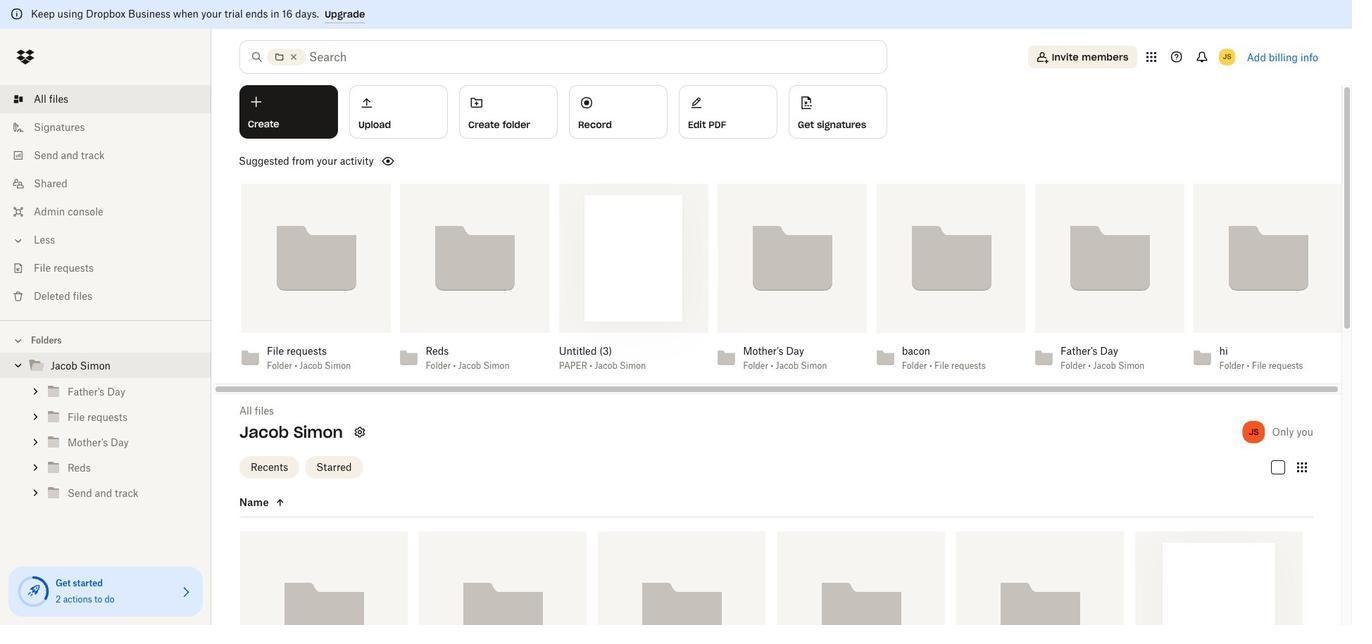 Task type: vqa. For each thing, say whether or not it's contained in the screenshot.
List Item
yes



Task type: describe. For each thing, give the bounding box(es) containing it.
folder, file requests row
[[419, 532, 587, 626]]

folder, mother's day row
[[598, 532, 766, 626]]

folder, reds row
[[778, 532, 945, 626]]



Task type: locate. For each thing, give the bounding box(es) containing it.
list item
[[0, 85, 211, 113]]

list
[[0, 77, 211, 321]]

file, _ getting started with dropbox paper.paper row
[[1136, 532, 1304, 626]]

group
[[0, 379, 211, 506]]

less image
[[11, 234, 25, 248]]

alert
[[0, 0, 1353, 29]]

folder, send and track row
[[957, 532, 1124, 626]]

folder settings image
[[352, 424, 368, 441]]

dropbox image
[[11, 43, 39, 71]]

Search in folder "Jacob Simon" text field
[[309, 49, 858, 66]]

folder, father's day row
[[240, 532, 408, 626]]



